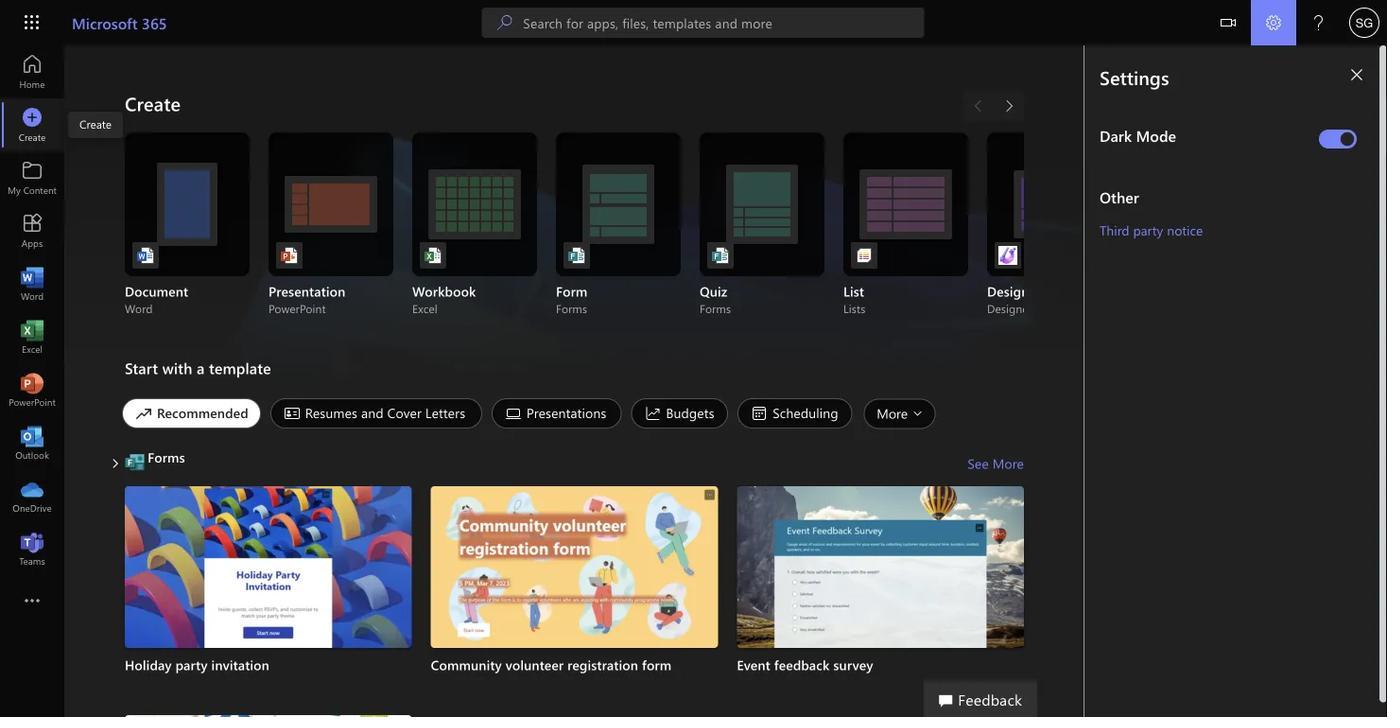 Task type: locate. For each thing, give the bounding box(es) containing it.
presentation powerpoint
[[269, 282, 346, 316]]

see more link
[[968, 448, 1024, 479]]

none search field inside microsoft 365 banner
[[482, 8, 925, 38]]

form
[[642, 656, 672, 673]]

resumes and cover letters tab
[[266, 398, 487, 429]]

event registration image
[[125, 715, 412, 717]]

more
[[877, 404, 908, 422], [993, 455, 1024, 472]]

create element
[[0, 98, 64, 151]]

0 horizontal spatial more
[[877, 404, 908, 422]]

forms down recommended element on the bottom left of the page
[[148, 448, 185, 466]]

create right create image
[[79, 116, 112, 131]]

create inside tooltip
[[79, 116, 112, 131]]

party
[[1134, 221, 1164, 238], [176, 656, 208, 673]]

0 horizontal spatial forms
[[148, 448, 185, 466]]

scheduling tab
[[733, 398, 858, 429]]

1 horizontal spatial party
[[1134, 221, 1164, 238]]

resumes and cover letters
[[305, 404, 466, 421]]

excel
[[412, 301, 438, 316]]

1 vertical spatial create
[[79, 116, 112, 131]]

forms
[[556, 301, 587, 316], [700, 301, 731, 316], [148, 448, 185, 466]]

2 horizontal spatial forms
[[700, 301, 731, 316]]

None search field
[[482, 8, 925, 38]]

 button
[[1206, 0, 1251, 49]]

feedback
[[958, 689, 1023, 709]]

design designer
[[988, 282, 1033, 316]]

forms down quiz
[[700, 301, 731, 316]]

1 vertical spatial party
[[176, 656, 208, 673]]

form
[[556, 282, 588, 300]]

365
[[142, 12, 167, 33]]

third
[[1100, 221, 1130, 238]]

feedback
[[775, 656, 830, 673]]

dark mode element
[[1100, 125, 1312, 146]]

create
[[125, 91, 181, 116], [79, 116, 112, 131]]

event feedback survey image
[[737, 486, 1024, 650]]

third party notice link
[[1100, 221, 1203, 238]]

community volunteer registration form image
[[431, 486, 718, 650]]

document word
[[125, 282, 188, 316]]

workbook excel
[[412, 282, 476, 316]]

settings region
[[1028, 45, 1388, 717], [1085, 45, 1388, 717]]

forms down form at the left top
[[556, 301, 587, 316]]

1 horizontal spatial create
[[125, 91, 181, 116]]

event feedback survey link element
[[737, 655, 1024, 674]]

quiz forms
[[700, 282, 731, 316]]

forms inside the form forms
[[556, 301, 587, 316]]

registration
[[568, 656, 639, 673]]

form forms
[[556, 282, 588, 316]]

navigation
[[0, 45, 64, 575]]

dark mode
[[1100, 125, 1177, 145]]

excel image
[[23, 327, 42, 346]]

more right see
[[993, 455, 1024, 472]]

workbook
[[412, 282, 476, 300]]

0 horizontal spatial party
[[176, 656, 208, 673]]

more right scheduling
[[877, 404, 908, 422]]

a
[[197, 358, 205, 378]]

sg
[[1356, 15, 1374, 30]]

powerpoint
[[269, 301, 326, 316]]

quiz
[[700, 282, 728, 300]]

other element
[[1100, 186, 1365, 207]]

list containing holiday party invitation
[[125, 486, 1024, 717]]

tab list containing recommended
[[117, 398, 1024, 434]]

0 vertical spatial more
[[877, 404, 908, 422]]

community volunteer registration form
[[431, 656, 672, 673]]

Search box. Suggestions appear as you type. search field
[[523, 8, 925, 38]]

create image
[[23, 115, 42, 134]]

resumes
[[305, 404, 358, 421]]

settings
[[1100, 64, 1170, 89]]

list
[[125, 486, 1024, 717]]

designer
[[988, 301, 1033, 316]]

tab list
[[117, 398, 1024, 434]]

community volunteer registration form link element
[[431, 655, 718, 674]]

budgets
[[666, 404, 715, 421]]

party inside "list item"
[[176, 656, 208, 673]]

third party notice
[[1100, 221, 1203, 238]]

1 horizontal spatial forms
[[556, 301, 587, 316]]

2 settings region from the left
[[1085, 45, 1388, 717]]

0 vertical spatial create
[[125, 91, 181, 116]]

create right create tooltip
[[125, 91, 181, 116]]

party right third
[[1134, 221, 1164, 238]]

template
[[209, 358, 271, 378]]

1 horizontal spatial more
[[993, 455, 1024, 472]]

see more
[[968, 455, 1024, 472]]

event feedback survey
[[737, 656, 874, 673]]

new quiz image
[[711, 246, 730, 265]]

0 vertical spatial party
[[1134, 221, 1164, 238]]

powerpoint image
[[23, 380, 42, 399]]

feedback button
[[924, 681, 1038, 717]]

0 horizontal spatial create
[[79, 116, 112, 131]]

scheduling element
[[738, 398, 853, 429]]

mode
[[1137, 125, 1177, 145]]

more inside dropdown button
[[877, 404, 908, 422]]

party for third
[[1134, 221, 1164, 238]]

excel workbook image
[[424, 246, 443, 265]]

outlook image
[[23, 433, 42, 452]]

1 vertical spatial more
[[993, 455, 1024, 472]]

community volunteer registration form list item
[[431, 486, 718, 707]]

microsoft 365
[[72, 12, 167, 33]]

party right holiday
[[176, 656, 208, 673]]

my content image
[[23, 168, 42, 187]]

designer design image
[[999, 246, 1018, 265]]

with
[[162, 358, 193, 378]]



Task type: vqa. For each thing, say whether or not it's contained in the screenshot.
BUDGETS
yes



Task type: describe. For each thing, give the bounding box(es) containing it.
lists
[[844, 301, 866, 316]]

create tooltip
[[68, 112, 123, 138]]

list
[[844, 282, 865, 300]]

forms for form
[[556, 301, 587, 316]]

notice
[[1167, 221, 1203, 238]]

event
[[737, 656, 771, 673]]


[[1221, 15, 1236, 30]]

design
[[988, 282, 1030, 300]]

forms survey image
[[568, 246, 586, 265]]

start
[[125, 358, 158, 378]]

resumes and cover letters element
[[270, 398, 482, 429]]

recommended tab
[[117, 398, 266, 429]]

word image
[[23, 274, 42, 293]]


[[110, 458, 121, 469]]

event feedback survey list item
[[737, 486, 1024, 707]]

lists list image
[[855, 246, 874, 265]]

designer design image
[[999, 246, 1018, 265]]

volunteer
[[506, 656, 564, 673]]

scheduling
[[773, 404, 839, 421]]

cover
[[387, 404, 422, 421]]

sg button
[[1342, 0, 1388, 45]]

invitation
[[211, 656, 270, 673]]

document
[[125, 282, 188, 300]]

presentations tab
[[487, 398, 627, 429]]

view more apps image
[[23, 592, 42, 611]]

home image
[[23, 62, 42, 81]]

holiday
[[125, 656, 172, 673]]

list lists
[[844, 282, 866, 316]]

community
[[431, 656, 502, 673]]

budgets element
[[631, 398, 729, 429]]

presentations element
[[492, 398, 622, 429]]

teams image
[[23, 539, 42, 558]]

onedrive image
[[23, 486, 42, 505]]

recommended
[[157, 404, 249, 421]]

and
[[361, 404, 384, 421]]

holiday party invitation list item
[[125, 486, 412, 707]]

other
[[1100, 186, 1139, 207]]

word
[[125, 301, 153, 316]]

survey
[[834, 656, 874, 673]]

apps image
[[23, 221, 42, 240]]

holiday party invitation
[[125, 656, 270, 673]]

1 settings region from the left
[[1028, 45, 1388, 717]]

next image
[[1000, 91, 1019, 121]]

holiday party invitation image
[[125, 486, 412, 650]]

see
[[968, 455, 989, 472]]

presentation
[[269, 282, 346, 300]]

budgets tab
[[627, 398, 733, 429]]

microsoft
[[72, 12, 138, 33]]

word document image
[[136, 246, 155, 265]]

microsoft 365 banner
[[0, 0, 1388, 49]]

more button
[[860, 399, 941, 429]]

dark
[[1100, 125, 1132, 145]]

holiday party invitation link element
[[125, 655, 412, 674]]

forms for quiz
[[700, 301, 731, 316]]

powerpoint presentation image
[[280, 246, 299, 265]]

recommended element
[[122, 398, 261, 429]]

presentations
[[527, 404, 607, 421]]

letters
[[426, 404, 466, 421]]

start with a template
[[125, 358, 271, 378]]

party for holiday
[[176, 656, 208, 673]]



